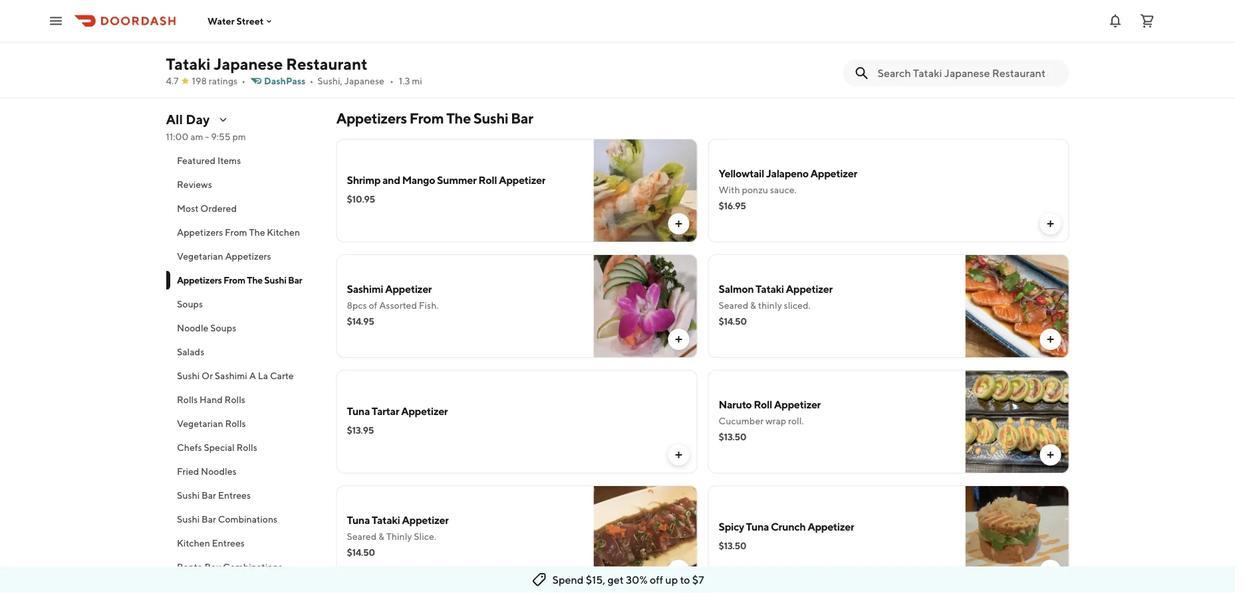 Task type: vqa. For each thing, say whether or not it's contained in the screenshot.


Task type: describe. For each thing, give the bounding box(es) containing it.
thinly
[[386, 532, 412, 543]]

appetizers inside button
[[225, 251, 271, 262]]

to
[[680, 574, 690, 587]]

bento box combinations
[[177, 562, 282, 573]]

sauce.
[[770, 185, 797, 196]]

$14.50 for salmon
[[719, 316, 747, 327]]

sashimi appetizer image
[[594, 255, 697, 359]]

1 horizontal spatial soups
[[210, 323, 236, 334]]

seared for salmon
[[719, 300, 748, 311]]

all
[[166, 112, 183, 127]]

water street button
[[208, 15, 274, 26]]

0 vertical spatial appetizers from the sushi bar
[[336, 110, 533, 127]]

vegetarian rolls button
[[166, 412, 320, 436]]

198 ratings •
[[192, 75, 245, 86]]

slice.
[[414, 532, 436, 543]]

$14.95
[[347, 316, 374, 327]]

sushi for sushi bar entrees
[[177, 491, 199, 502]]

wrap
[[766, 416, 786, 427]]

and
[[382, 174, 400, 187]]

mi
[[412, 75, 422, 86]]

appetizer right tartar on the left bottom of page
[[401, 405, 448, 418]]

2 vertical spatial the
[[247, 275, 262, 286]]

$13.50 inside naruto roll appetizer cucumber wrap roll. $13.50
[[719, 432, 747, 443]]

sushi for sushi bar combinations
[[177, 515, 199, 525]]

rolls down vegetarian rolls button
[[236, 443, 257, 454]]

sashimi inside the sashimi appetizer 8pcs of assorted fish. $14.95
[[347, 283, 383, 296]]

vegetarian for vegetarian rolls
[[177, 419, 223, 430]]

thinly
[[758, 300, 782, 311]]

noodles
[[201, 467, 236, 478]]

8pcs
[[347, 300, 367, 311]]

reviews
[[177, 179, 212, 190]]

water
[[208, 15, 235, 26]]

appetizers from the kitchen
[[177, 227, 300, 238]]

bar inside "button"
[[201, 491, 216, 502]]

rolls right hand
[[224, 395, 245, 406]]

open menu image
[[48, 13, 64, 29]]

chefs special rolls
[[177, 443, 257, 454]]

tataki for tuna tataki appetizer
[[372, 515, 400, 527]]

kitchen inside button
[[177, 538, 210, 549]]

featured items button
[[166, 149, 320, 173]]

kitchen entrees button
[[166, 532, 320, 556]]

sashimi appetizer 8pcs of assorted fish. $14.95
[[347, 283, 439, 327]]

bento
[[177, 562, 202, 573]]

chefs
[[177, 443, 202, 454]]

up
[[665, 574, 678, 587]]

japanese for tataki
[[214, 54, 283, 73]]

sushi, japanese • 1.3 mi
[[317, 75, 422, 86]]

spicy tuna crunch appetizer image
[[965, 486, 1069, 590]]

salmon tataki appetizer image
[[965, 255, 1069, 359]]

tartar
[[372, 405, 399, 418]]

am
[[190, 131, 203, 142]]

ordered
[[200, 203, 236, 214]]

jalapeno
[[766, 167, 809, 180]]

summer
[[437, 174, 477, 187]]

ponzu
[[742, 185, 768, 196]]

sliced.
[[784, 300, 811, 311]]

seared for tuna
[[347, 532, 377, 543]]

pm
[[232, 131, 246, 142]]

Item Search search field
[[878, 66, 1059, 80]]

& for salmon
[[750, 300, 756, 311]]

mango
[[402, 174, 435, 187]]

bar inside button
[[201, 515, 216, 525]]

naruto
[[719, 399, 752, 411]]

0 horizontal spatial tataki
[[166, 54, 211, 73]]

9:55
[[211, 131, 231, 142]]

sushi or sashimi a la carte button
[[166, 365, 320, 388]]

$8.95
[[719, 38, 742, 49]]

shrimp and mango summer roll appetizer
[[347, 174, 546, 187]]

vegetarian appetizers button
[[166, 245, 320, 269]]

1.3
[[399, 75, 410, 86]]

appetizer inside salmon tataki appetizer seared & thinly sliced. $14.50
[[786, 283, 833, 296]]

salmon
[[719, 283, 754, 296]]

carte
[[270, 371, 293, 382]]

198
[[192, 75, 207, 86]]

sushi bar combinations
[[177, 515, 277, 525]]

yellowtail
[[719, 167, 764, 180]]

agedashi tofu image
[[594, 0, 697, 80]]

$16.95
[[719, 201, 746, 212]]

appetizer right summer
[[499, 174, 546, 187]]

shrimp and mango summer roll appetizer image
[[594, 139, 697, 243]]

0 vertical spatial the
[[446, 110, 471, 127]]

noodle
[[177, 323, 208, 334]]

day
[[186, 112, 210, 127]]

• for sushi, japanese • 1.3 mi
[[390, 75, 394, 86]]

water street
[[208, 15, 264, 26]]

fried
[[177, 467, 199, 478]]

sushi,
[[317, 75, 343, 86]]

vegetarian appetizers
[[177, 251, 271, 262]]

2 $13.50 from the top
[[719, 541, 747, 552]]

most ordered
[[177, 203, 236, 214]]

watercress image
[[965, 0, 1069, 80]]

tuna tartar appetizer
[[347, 405, 448, 418]]

special
[[203, 443, 234, 454]]

tataki japanese restaurant
[[166, 54, 368, 73]]

box
[[204, 562, 221, 573]]

fried noodles
[[177, 467, 236, 478]]

$10.95
[[347, 194, 375, 205]]

0 horizontal spatial soups
[[177, 299, 203, 310]]

off
[[650, 574, 663, 587]]

tuna tataki appetizer seared & thinly slice. $14.50
[[347, 515, 449, 559]]

11:00 am - 9:55 pm
[[166, 131, 246, 142]]

tuna for tuna tartar appetizer
[[347, 405, 370, 418]]

rolls hand rolls button
[[166, 388, 320, 412]]

entrees inside "button"
[[218, 491, 250, 502]]

the inside button
[[249, 227, 265, 238]]

cucumber
[[719, 416, 764, 427]]

4.7
[[166, 75, 179, 86]]

roll inside naruto roll appetizer cucumber wrap roll. $13.50
[[754, 399, 772, 411]]

with
[[719, 185, 740, 196]]

la
[[258, 371, 268, 382]]

ratings
[[209, 75, 238, 86]]

appetizer right crunch
[[808, 521, 854, 534]]

dashpass
[[264, 75, 306, 86]]

combinations for bento box combinations
[[223, 562, 282, 573]]



Task type: locate. For each thing, give the bounding box(es) containing it.
soups button
[[166, 293, 320, 317]]

appetizers from the sushi bar
[[336, 110, 533, 127], [177, 275, 302, 286]]

crunch
[[771, 521, 806, 534]]

vegetarian for vegetarian appetizers
[[177, 251, 223, 262]]

spend $15, get 30% off up to $7
[[552, 574, 704, 587]]

& for tuna
[[378, 532, 384, 543]]

from down most ordered button
[[225, 227, 247, 238]]

entrees inside button
[[212, 538, 244, 549]]

0 vertical spatial roll
[[478, 174, 497, 187]]

1 vegetarian from the top
[[177, 251, 223, 262]]

bento box combinations button
[[166, 556, 320, 580]]

rolls hand rolls
[[177, 395, 245, 406]]

the down most ordered button
[[249, 227, 265, 238]]

salads
[[177, 347, 204, 358]]

$14.50 inside the tuna tataki appetizer seared & thinly slice. $14.50
[[347, 548, 375, 559]]

combinations
[[218, 515, 277, 525], [223, 562, 282, 573]]

1 horizontal spatial appetizers from the sushi bar
[[336, 110, 533, 127]]

salmon tataki appetizer seared & thinly sliced. $14.50
[[719, 283, 833, 327]]

0 vertical spatial soups
[[177, 299, 203, 310]]

items
[[217, 155, 241, 166]]

0 vertical spatial japanese
[[214, 54, 283, 73]]

kitchen
[[267, 227, 300, 238], [177, 538, 210, 549]]

roll
[[478, 174, 497, 187], [754, 399, 772, 411]]

noodle soups
[[177, 323, 236, 334]]

0 vertical spatial entrees
[[218, 491, 250, 502]]

0 vertical spatial add item to cart image
[[1045, 335, 1056, 345]]

combinations for sushi bar combinations
[[218, 515, 277, 525]]

1 vertical spatial $14.50
[[347, 548, 375, 559]]

0 vertical spatial tataki
[[166, 54, 211, 73]]

0 vertical spatial combinations
[[218, 515, 277, 525]]

salads button
[[166, 341, 320, 365]]

0 horizontal spatial japanese
[[214, 54, 283, 73]]

sashimi inside button
[[214, 371, 247, 382]]

entrees down 'sushi bar combinations'
[[212, 538, 244, 549]]

entrees up 'sushi bar combinations'
[[218, 491, 250, 502]]

appetizer up sliced.
[[786, 283, 833, 296]]

0 horizontal spatial seared
[[347, 532, 377, 543]]

fish.
[[419, 300, 439, 311]]

sushi
[[473, 110, 508, 127], [264, 275, 286, 286], [177, 371, 199, 382], [177, 491, 199, 502], [177, 515, 199, 525]]

from
[[409, 110, 444, 127], [225, 227, 247, 238], [223, 275, 245, 286]]

the up summer
[[446, 110, 471, 127]]

1 vertical spatial sashimi
[[214, 371, 247, 382]]

1 vertical spatial tataki
[[756, 283, 784, 296]]

vegetarian down appetizers from the kitchen
[[177, 251, 223, 262]]

japanese
[[214, 54, 283, 73], [344, 75, 384, 86]]

1 horizontal spatial &
[[750, 300, 756, 311]]

most ordered button
[[166, 197, 320, 221]]

rolls down rolls hand rolls button
[[225, 419, 246, 430]]

appetizer right jalapeno
[[811, 167, 857, 180]]

the
[[446, 110, 471, 127], [249, 227, 265, 238], [247, 275, 262, 286]]

seared inside the tuna tataki appetizer seared & thinly slice. $14.50
[[347, 532, 377, 543]]

2 add item to cart image from the top
[[1045, 566, 1056, 577]]

featured items
[[177, 155, 241, 166]]

1 vertical spatial the
[[249, 227, 265, 238]]

1 vertical spatial entrees
[[212, 538, 244, 549]]

japanese for sushi,
[[344, 75, 384, 86]]

2 horizontal spatial tataki
[[756, 283, 784, 296]]

0 vertical spatial $13.50
[[719, 432, 747, 443]]

a
[[249, 371, 256, 382]]

0 horizontal spatial kitchen
[[177, 538, 210, 549]]

0 horizontal spatial &
[[378, 532, 384, 543]]

appetizers inside button
[[177, 227, 223, 238]]

spend
[[552, 574, 584, 587]]

japanese up ratings
[[214, 54, 283, 73]]

2 horizontal spatial •
[[390, 75, 394, 86]]

1 vertical spatial seared
[[347, 532, 377, 543]]

reviews button
[[166, 173, 320, 197]]

sashimi left a
[[214, 371, 247, 382]]

rolls left hand
[[177, 395, 197, 406]]

1 $13.50 from the top
[[719, 432, 747, 443]]

appetizer inside the tuna tataki appetizer seared & thinly slice. $14.50
[[402, 515, 449, 527]]

appetizers down 'most ordered'
[[177, 227, 223, 238]]

notification bell image
[[1107, 13, 1123, 29]]

$13.50
[[719, 432, 747, 443], [719, 541, 747, 552]]

from inside button
[[225, 227, 247, 238]]

soups
[[177, 299, 203, 310], [210, 323, 236, 334]]

spicy
[[719, 521, 744, 534]]

appetizer inside naruto roll appetizer cucumber wrap roll. $13.50
[[774, 399, 821, 411]]

1 horizontal spatial kitchen
[[267, 227, 300, 238]]

2 vertical spatial from
[[223, 275, 245, 286]]

appetizer up assorted
[[385, 283, 432, 296]]

$14.50
[[719, 316, 747, 327], [347, 548, 375, 559]]

0 vertical spatial seared
[[719, 300, 748, 311]]

tataki inside salmon tataki appetizer seared & thinly sliced. $14.50
[[756, 283, 784, 296]]

entrees
[[218, 491, 250, 502], [212, 538, 244, 549]]

seared
[[719, 300, 748, 311], [347, 532, 377, 543]]

soups right noodle
[[210, 323, 236, 334]]

chefs special rolls button
[[166, 436, 320, 460]]

hand
[[199, 395, 222, 406]]

appetizer inside yellowtail jalapeno appetizer with ponzu sauce. $16.95
[[811, 167, 857, 180]]

& inside salmon tataki appetizer seared & thinly sliced. $14.50
[[750, 300, 756, 311]]

appetizers from the sushi bar down vegetarian appetizers button
[[177, 275, 302, 286]]

$14.50 for tuna
[[347, 548, 375, 559]]

of
[[369, 300, 377, 311]]

1 • from the left
[[242, 75, 245, 86]]

30%
[[626, 574, 648, 587]]

roll up wrap
[[754, 399, 772, 411]]

2 vegetarian from the top
[[177, 419, 223, 430]]

combinations down kitchen entrees button
[[223, 562, 282, 573]]

1 horizontal spatial roll
[[754, 399, 772, 411]]

1 vertical spatial soups
[[210, 323, 236, 334]]

2 • from the left
[[310, 75, 313, 86]]

1 vertical spatial add item to cart image
[[1045, 566, 1056, 577]]

0 horizontal spatial •
[[242, 75, 245, 86]]

0 horizontal spatial $14.50
[[347, 548, 375, 559]]

sushi inside "button"
[[177, 491, 199, 502]]

appetizers from the sushi bar down the mi at the top of page
[[336, 110, 533, 127]]

bar
[[511, 110, 533, 127], [288, 275, 302, 286], [201, 491, 216, 502], [201, 515, 216, 525]]

roll right summer
[[478, 174, 497, 187]]

kitchen down most ordered button
[[267, 227, 300, 238]]

$15,
[[586, 574, 605, 587]]

$13.95
[[347, 425, 374, 436]]

$7
[[692, 574, 704, 587]]

seared left thinly
[[347, 532, 377, 543]]

1 vertical spatial japanese
[[344, 75, 384, 86]]

• left sushi,
[[310, 75, 313, 86]]

appetizers down appetizers from the kitchen button at the top left of the page
[[225, 251, 271, 262]]

appetizers down "vegetarian appetizers"
[[177, 275, 221, 286]]

1 horizontal spatial $14.50
[[719, 316, 747, 327]]

tuna for tuna tataki appetizer seared & thinly slice. $14.50
[[347, 515, 370, 527]]

& inside the tuna tataki appetizer seared & thinly slice. $14.50
[[378, 532, 384, 543]]

add item to cart image
[[1045, 57, 1056, 67], [673, 219, 684, 229], [1045, 219, 1056, 229], [673, 335, 684, 345], [673, 450, 684, 461], [1045, 450, 1056, 461], [673, 566, 684, 577]]

dashpass •
[[264, 75, 313, 86]]

0 horizontal spatial appetizers from the sushi bar
[[177, 275, 302, 286]]

yellowtail jalapeno appetizer with ponzu sauce. $16.95
[[719, 167, 857, 212]]

add item to cart image
[[1045, 335, 1056, 345], [1045, 566, 1056, 577]]

0 vertical spatial $14.50
[[719, 316, 747, 327]]

tuna inside the tuna tataki appetizer seared & thinly slice. $14.50
[[347, 515, 370, 527]]

0 items, open order cart image
[[1139, 13, 1155, 29]]

sushi bar entrees
[[177, 491, 250, 502]]

most
[[177, 203, 198, 214]]

add item to cart image for salmon tataki appetizer
[[1045, 335, 1056, 345]]

tataki inside the tuna tataki appetizer seared & thinly slice. $14.50
[[372, 515, 400, 527]]

sushi bar entrees button
[[166, 484, 320, 508]]

vegetarian rolls
[[177, 419, 246, 430]]

from down vegetarian appetizers button
[[223, 275, 245, 286]]

get
[[608, 574, 624, 587]]

0 horizontal spatial sashimi
[[214, 371, 247, 382]]

vegetarian up chefs
[[177, 419, 223, 430]]

1 vertical spatial kitchen
[[177, 538, 210, 549]]

1 vertical spatial from
[[225, 227, 247, 238]]

kitchen up bento
[[177, 538, 210, 549]]

1 horizontal spatial seared
[[719, 300, 748, 311]]

1 vertical spatial $13.50
[[719, 541, 747, 552]]

appetizers down sushi, japanese • 1.3 mi
[[336, 110, 407, 127]]

roll.
[[788, 416, 804, 427]]

1 vertical spatial combinations
[[223, 562, 282, 573]]

all day
[[166, 112, 210, 127]]

appetizer up the roll.
[[774, 399, 821, 411]]

tataki for salmon tataki appetizer
[[756, 283, 784, 296]]

11:00
[[166, 131, 188, 142]]

0 vertical spatial &
[[750, 300, 756, 311]]

menus image
[[218, 114, 228, 125]]

1 horizontal spatial tataki
[[372, 515, 400, 527]]

$13.50 down "cucumber"
[[719, 432, 747, 443]]

fried noodles button
[[166, 460, 320, 484]]

3 • from the left
[[390, 75, 394, 86]]

from down the mi at the top of page
[[409, 110, 444, 127]]

seared down salmon
[[719, 300, 748, 311]]

• right ratings
[[242, 75, 245, 86]]

seared inside salmon tataki appetizer seared & thinly sliced. $14.50
[[719, 300, 748, 311]]

appetizers from the kitchen button
[[166, 221, 320, 245]]

sashimi up of
[[347, 283, 383, 296]]

• for 198 ratings •
[[242, 75, 245, 86]]

1 add item to cart image from the top
[[1045, 335, 1056, 345]]

1 horizontal spatial sashimi
[[347, 283, 383, 296]]

0 vertical spatial sashimi
[[347, 283, 383, 296]]

restaurant
[[286, 54, 368, 73]]

$6.95
[[347, 32, 371, 43]]

appetizer up 'slice.'
[[402, 515, 449, 527]]

kitchen inside button
[[267, 227, 300, 238]]

kitchen entrees
[[177, 538, 244, 549]]

add item to cart image for spicy tuna crunch appetizer
[[1045, 566, 1056, 577]]

soups up noodle
[[177, 299, 203, 310]]

0 vertical spatial from
[[409, 110, 444, 127]]

1 vertical spatial roll
[[754, 399, 772, 411]]

1 vertical spatial vegetarian
[[177, 419, 223, 430]]

japanese right sushi,
[[344, 75, 384, 86]]

0 horizontal spatial roll
[[478, 174, 497, 187]]

combinations down sushi bar entrees "button"
[[218, 515, 277, 525]]

2 vertical spatial tataki
[[372, 515, 400, 527]]

1 vertical spatial appetizers from the sushi bar
[[177, 275, 302, 286]]

naruto roll appetizer cucumber wrap roll. $13.50
[[719, 399, 821, 443]]

1 horizontal spatial •
[[310, 75, 313, 86]]

street
[[236, 15, 264, 26]]

&
[[750, 300, 756, 311], [378, 532, 384, 543]]

the down vegetarian appetizers button
[[247, 275, 262, 286]]

spicy tuna crunch appetizer
[[719, 521, 854, 534]]

• left 1.3
[[390, 75, 394, 86]]

tuna tataki appetizer image
[[594, 486, 697, 590]]

rolls
[[177, 395, 197, 406], [224, 395, 245, 406], [225, 419, 246, 430], [236, 443, 257, 454]]

0 vertical spatial vegetarian
[[177, 251, 223, 262]]

$14.50 inside salmon tataki appetizer seared & thinly sliced. $14.50
[[719, 316, 747, 327]]

$13.50 down spicy
[[719, 541, 747, 552]]

sushi for sushi or sashimi a la carte
[[177, 371, 199, 382]]

appetizer inside the sashimi appetizer 8pcs of assorted fish. $14.95
[[385, 283, 432, 296]]

0 vertical spatial kitchen
[[267, 227, 300, 238]]

naruto roll appetizer image
[[965, 370, 1069, 474]]

1 vertical spatial &
[[378, 532, 384, 543]]

featured
[[177, 155, 215, 166]]

1 horizontal spatial japanese
[[344, 75, 384, 86]]

tataki
[[166, 54, 211, 73], [756, 283, 784, 296], [372, 515, 400, 527]]



